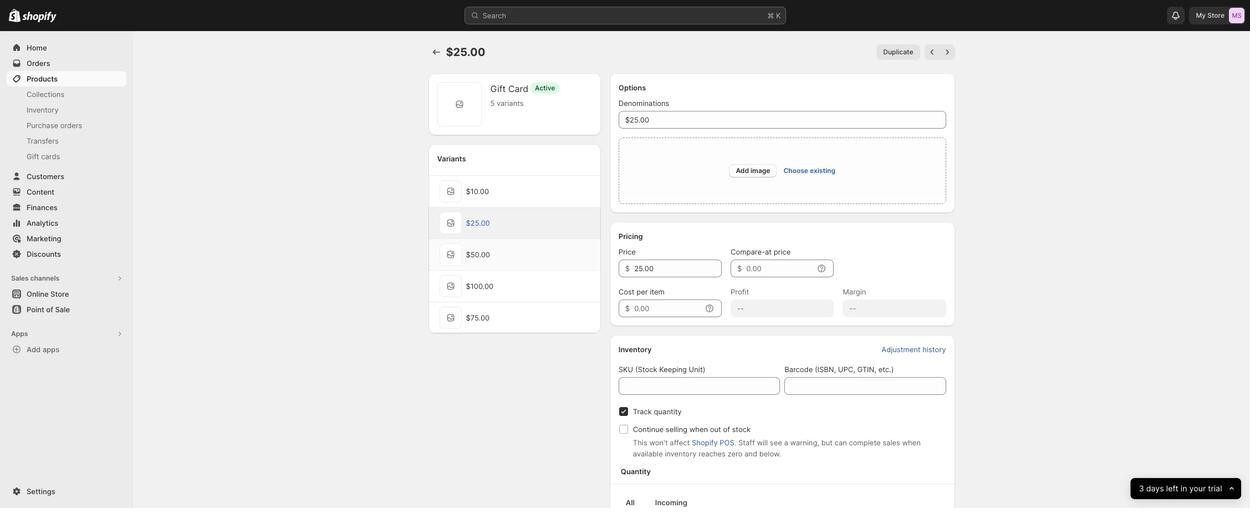 Task type: vqa. For each thing, say whether or not it's contained in the screenshot.
'LIST'
no



Task type: locate. For each thing, give the bounding box(es) containing it.
gift up 5
[[491, 83, 506, 94]]

$ for price
[[626, 264, 630, 273]]

a
[[785, 438, 789, 447]]

inventory
[[27, 105, 59, 114], [619, 345, 652, 354]]

$75.00 link
[[429, 302, 601, 333]]

of left sale
[[46, 305, 53, 314]]

0 vertical spatial gift
[[491, 83, 506, 94]]

$ for cost per item
[[626, 304, 630, 313]]

$25.00 down search
[[446, 45, 486, 59]]

add for add apps
[[27, 345, 41, 354]]

gift cards
[[27, 152, 60, 161]]

0 vertical spatial of
[[46, 305, 53, 314]]

of
[[46, 305, 53, 314], [724, 425, 731, 434]]

collections link
[[7, 87, 126, 102]]

SKU (Stock Keeping Unit) text field
[[619, 377, 781, 395]]

barcode
[[785, 365, 813, 374]]

choose existing
[[784, 166, 836, 175]]

settings link
[[7, 484, 126, 499]]

this
[[633, 438, 648, 447]]

0 horizontal spatial store
[[51, 290, 69, 298]]

add left the apps
[[27, 345, 41, 354]]

3
[[1140, 483, 1145, 493]]

1 horizontal spatial when
[[903, 438, 921, 447]]

won't
[[650, 438, 668, 447]]

image
[[751, 166, 771, 175]]

⌘ k
[[768, 11, 781, 20]]

$ down price
[[626, 264, 630, 273]]

$
[[626, 264, 630, 273], [738, 264, 742, 273], [626, 304, 630, 313]]

apps
[[11, 330, 28, 338]]

$50.00
[[466, 250, 490, 259]]

inventory up purchase
[[27, 105, 59, 114]]

of right out
[[724, 425, 731, 434]]

$25.00 up $50.00
[[466, 219, 490, 227]]

point
[[27, 305, 44, 314]]

cards
[[41, 152, 60, 161]]

add left image on the right top
[[736, 166, 749, 175]]

discounts
[[27, 250, 61, 259]]

store for my store
[[1208, 11, 1225, 19]]

keeping
[[660, 365, 687, 374]]

1 vertical spatial inventory
[[619, 345, 652, 354]]

transfers link
[[7, 133, 126, 149]]

1 horizontal spatial gift
[[491, 83, 506, 94]]

active
[[535, 84, 555, 92]]

Profit text field
[[731, 300, 834, 317]]

available
[[633, 449, 663, 458]]

purchase
[[27, 121, 58, 130]]

store up sale
[[51, 290, 69, 298]]

0 horizontal spatial gift
[[27, 152, 39, 161]]

1 horizontal spatial inventory
[[619, 345, 652, 354]]

inventory up sku
[[619, 345, 652, 354]]

1 vertical spatial gift
[[27, 152, 39, 161]]

affect
[[670, 438, 690, 447]]

add inside button
[[27, 345, 41, 354]]

when
[[690, 425, 708, 434], [903, 438, 921, 447]]

stock
[[733, 425, 751, 434]]

per
[[637, 287, 648, 296]]

1 horizontal spatial add
[[736, 166, 749, 175]]

cost
[[619, 287, 635, 296]]

orders
[[27, 59, 50, 68]]

0 vertical spatial inventory
[[27, 105, 59, 114]]

1 horizontal spatial of
[[724, 425, 731, 434]]

0 vertical spatial add
[[736, 166, 749, 175]]

1 vertical spatial store
[[51, 290, 69, 298]]

price
[[619, 247, 636, 256]]

gift left the "cards"
[[27, 152, 39, 161]]

when up shopify on the right
[[690, 425, 708, 434]]

1 horizontal spatial store
[[1208, 11, 1225, 19]]

finances link
[[7, 200, 126, 215]]

content link
[[7, 184, 126, 200]]

shopify pos link
[[692, 438, 735, 447]]

adjustment history link
[[876, 342, 953, 357]]

(isbn,
[[815, 365, 837, 374]]

sku
[[619, 365, 634, 374]]

content
[[27, 188, 54, 196]]

zero
[[728, 449, 743, 458]]

$25.00
[[446, 45, 486, 59], [466, 219, 490, 227]]

complete
[[850, 438, 881, 447]]

0 vertical spatial store
[[1208, 11, 1225, 19]]

of inside point of sale link
[[46, 305, 53, 314]]

1 vertical spatial when
[[903, 438, 921, 447]]

price
[[774, 247, 791, 256]]

gift for gift card
[[491, 83, 506, 94]]

0 horizontal spatial add
[[27, 345, 41, 354]]

when inside the . staff will see a warning, but can complete sales when available inventory reaches zero and below.
[[903, 438, 921, 447]]

products
[[27, 74, 58, 83]]

1 vertical spatial $25.00
[[466, 219, 490, 227]]

item
[[650, 287, 665, 296]]

$50.00 link
[[429, 239, 601, 270]]

sales channels
[[11, 274, 59, 282]]

Margin text field
[[843, 300, 947, 317]]

$ down compare-
[[738, 264, 742, 273]]

quantity
[[621, 467, 651, 476]]

store inside button
[[51, 290, 69, 298]]

0 horizontal spatial of
[[46, 305, 53, 314]]

quantity
[[654, 407, 682, 416]]

variants
[[497, 99, 524, 108]]

(stock
[[636, 365, 658, 374]]

this won't affect shopify pos
[[633, 438, 735, 447]]

duplicate
[[884, 48, 914, 56]]

store
[[1208, 11, 1225, 19], [51, 290, 69, 298]]

sales
[[11, 274, 29, 282]]

tab list
[[615, 489, 951, 508]]

point of sale button
[[0, 302, 133, 317]]

1 vertical spatial add
[[27, 345, 41, 354]]

choose existing button
[[784, 166, 836, 175]]

when right sales
[[903, 438, 921, 447]]

$ for compare-at price
[[738, 264, 742, 273]]

0 vertical spatial when
[[690, 425, 708, 434]]

store right my
[[1208, 11, 1225, 19]]

orders link
[[7, 55, 126, 71]]

etc.)
[[879, 365, 894, 374]]

below.
[[760, 449, 782, 458]]

gift
[[491, 83, 506, 94], [27, 152, 39, 161]]

can
[[835, 438, 848, 447]]

$100.00 link
[[429, 271, 601, 302]]

sales
[[883, 438, 901, 447]]

reaches
[[699, 449, 726, 458]]

warning,
[[791, 438, 820, 447]]

0 horizontal spatial when
[[690, 425, 708, 434]]

margin
[[843, 287, 867, 296]]

inventory link
[[7, 102, 126, 118]]

$ down cost
[[626, 304, 630, 313]]

all
[[626, 498, 635, 507]]

purchase orders
[[27, 121, 82, 130]]



Task type: describe. For each thing, give the bounding box(es) containing it.
tab list containing all
[[615, 489, 951, 508]]

at
[[766, 247, 772, 256]]

online store link
[[7, 286, 126, 302]]

finances
[[27, 203, 58, 212]]

my store
[[1197, 11, 1225, 19]]

staff
[[739, 438, 755, 447]]

home
[[27, 43, 47, 52]]

apps
[[43, 345, 59, 354]]

your
[[1190, 483, 1207, 493]]

my
[[1197, 11, 1207, 19]]

Barcode (ISBN, UPC, GTIN, etc.) text field
[[785, 377, 947, 395]]

pos
[[720, 438, 735, 447]]

online store
[[27, 290, 69, 298]]

analytics link
[[7, 215, 126, 231]]

$10.00
[[466, 187, 489, 196]]

all button
[[615, 489, 647, 508]]

add for add image
[[736, 166, 749, 175]]

add image
[[736, 166, 771, 175]]

my store image
[[1230, 8, 1245, 23]]

purchase orders link
[[7, 118, 126, 133]]

Price text field
[[635, 260, 722, 277]]

online
[[27, 290, 49, 298]]

k
[[777, 11, 781, 20]]

history
[[923, 345, 947, 354]]

and
[[745, 449, 758, 458]]

add apps button
[[7, 342, 126, 357]]

see
[[770, 438, 783, 447]]

Compare-at price text field
[[747, 260, 815, 277]]

adjustment history
[[882, 345, 947, 354]]

gift for gift cards
[[27, 152, 39, 161]]

apps button
[[7, 326, 126, 342]]

gtin,
[[858, 365, 877, 374]]

5
[[491, 99, 495, 108]]

selling
[[666, 425, 688, 434]]

continue
[[633, 425, 664, 434]]

track
[[633, 407, 652, 416]]

choose
[[784, 166, 809, 175]]

marketing link
[[7, 231, 126, 246]]

Cost per item text field
[[635, 300, 702, 317]]

sale
[[55, 305, 70, 314]]

store for online store
[[51, 290, 69, 298]]

incoming
[[656, 498, 688, 507]]

sales channels button
[[7, 271, 126, 286]]

compare-
[[731, 247, 766, 256]]

$100.00
[[466, 282, 494, 291]]

.
[[735, 438, 737, 447]]

out
[[710, 425, 722, 434]]

days
[[1147, 483, 1165, 493]]

customers link
[[7, 169, 126, 184]]

customers
[[27, 172, 64, 181]]

Denominations text field
[[619, 111, 947, 129]]

analytics
[[27, 219, 58, 227]]

1 vertical spatial of
[[724, 425, 731, 434]]

inventory
[[665, 449, 697, 458]]

trial
[[1209, 483, 1223, 493]]

gift cards link
[[7, 149, 126, 164]]

shopify image
[[9, 9, 21, 22]]

marketing
[[27, 234, 61, 243]]

variants
[[437, 154, 466, 163]]

options
[[619, 83, 646, 92]]

incoming button
[[647, 489, 697, 508]]

$75.00
[[466, 313, 490, 322]]

duplicate link
[[877, 44, 921, 60]]

orders
[[60, 121, 82, 130]]

discounts link
[[7, 246, 126, 262]]

but
[[822, 438, 833, 447]]

add apps
[[27, 345, 59, 354]]

shopify image
[[22, 11, 57, 23]]

0 horizontal spatial inventory
[[27, 105, 59, 114]]

0 vertical spatial $25.00
[[446, 45, 486, 59]]

products link
[[7, 71, 126, 87]]

cost per item
[[619, 287, 665, 296]]

channels
[[30, 274, 59, 282]]

collections
[[27, 90, 64, 99]]

unit)
[[689, 365, 706, 374]]

pricing
[[619, 232, 643, 241]]

transfers
[[27, 136, 59, 145]]

gift card
[[491, 83, 529, 94]]

continue selling when out of stock
[[633, 425, 751, 434]]

$10.00 link
[[429, 176, 601, 207]]

3 days left in your trial
[[1140, 483, 1223, 493]]



